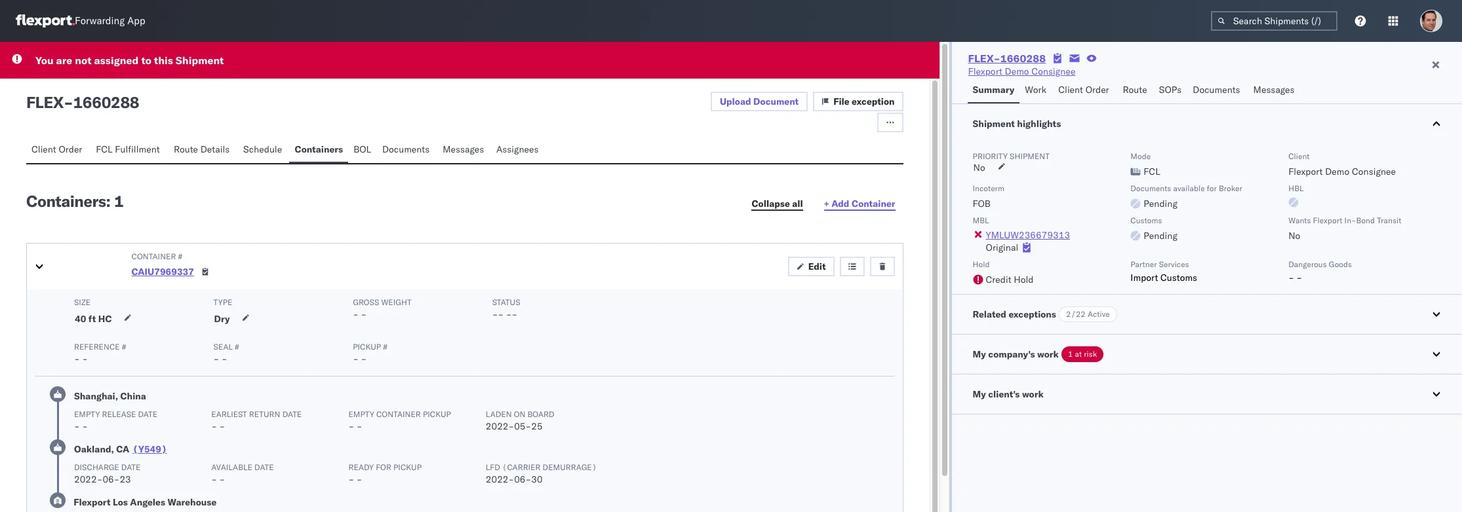 Task type: locate. For each thing, give the bounding box(es) containing it.
1 horizontal spatial pickup
[[423, 410, 451, 420]]

1 horizontal spatial documents
[[1131, 184, 1172, 194]]

fcl fulfillment button
[[91, 138, 169, 163]]

1 vertical spatial client order button
[[26, 138, 91, 163]]

goods
[[1330, 260, 1353, 270]]

25
[[531, 421, 543, 433]]

1 vertical spatial my
[[973, 389, 986, 401]]

(y549) link
[[133, 443, 167, 457]]

work right client's
[[1023, 389, 1044, 401]]

flexport up hbl
[[1289, 166, 1323, 178]]

0 horizontal spatial documents
[[382, 144, 430, 155]]

exceptions
[[1009, 309, 1057, 321]]

pickup inside "ready for pickup - -"
[[394, 463, 422, 473]]

for left broker
[[1208, 184, 1217, 194]]

client order down flex
[[31, 144, 82, 155]]

client up hbl
[[1289, 152, 1310, 161]]

1 my from the top
[[973, 349, 986, 361]]

my left client's
[[973, 389, 986, 401]]

2 vertical spatial documents
[[1131, 184, 1172, 194]]

1 vertical spatial fcl
[[1144, 166, 1161, 178]]

forwarding
[[75, 15, 125, 27]]

+ add container
[[824, 198, 896, 210]]

# right reference
[[122, 342, 126, 352]]

wants
[[1289, 216, 1312, 226]]

1 horizontal spatial 06-
[[514, 474, 531, 486]]

documents up shipment highlights button
[[1193, 84, 1241, 96]]

documents for documents available for broker
[[1131, 184, 1172, 194]]

2022- inside the laden on board 2022-05-25
[[486, 421, 514, 433]]

related exceptions
[[973, 309, 1057, 321]]

1 horizontal spatial order
[[1086, 84, 1110, 96]]

0 horizontal spatial 1
[[114, 192, 124, 211]]

flexport demo consignee link
[[969, 65, 1076, 78]]

06- down (carrier on the left
[[514, 474, 531, 486]]

broker
[[1219, 184, 1243, 194]]

flex
[[26, 92, 64, 112]]

client order button down flex
[[26, 138, 91, 163]]

work inside button
[[1023, 389, 1044, 401]]

fob
[[973, 198, 991, 210]]

work for my client's work
[[1023, 389, 1044, 401]]

route
[[1123, 84, 1148, 96], [174, 144, 198, 155]]

empty for empty release date - -
[[74, 410, 100, 420]]

credit hold
[[986, 274, 1034, 286]]

file exception
[[834, 96, 895, 108]]

container inside the + add container button
[[852, 198, 896, 210]]

1 vertical spatial no
[[1289, 230, 1301, 242]]

shipment highlights button
[[952, 104, 1463, 144]]

2022-
[[486, 421, 514, 433], [74, 474, 103, 486], [486, 474, 514, 486]]

1 horizontal spatial 1660288
[[1001, 52, 1046, 65]]

shanghai, china
[[74, 391, 146, 403]]

date inside discharge date 2022-06-23
[[121, 463, 141, 473]]

0 vertical spatial work
[[1038, 349, 1059, 361]]

pickup for 2022-06-30
[[394, 463, 422, 473]]

# for container #
[[178, 252, 183, 262]]

my for my client's work
[[973, 389, 986, 401]]

fcl down mode
[[1144, 166, 1161, 178]]

client order button right work
[[1054, 78, 1118, 104]]

1 vertical spatial client order
[[31, 144, 82, 155]]

2 pending from the top
[[1144, 230, 1178, 242]]

1 vertical spatial route
[[174, 144, 198, 155]]

1 vertical spatial messages button
[[438, 138, 491, 163]]

upload document button
[[711, 92, 808, 112]]

you are not assigned to this shipment
[[35, 54, 224, 67]]

incoterm
[[973, 184, 1005, 194]]

0 horizontal spatial consignee
[[1032, 66, 1076, 77]]

containers:
[[26, 192, 111, 211]]

fcl left the fulfillment
[[96, 144, 113, 155]]

1 vertical spatial order
[[59, 144, 82, 155]]

available
[[211, 463, 253, 473]]

0 horizontal spatial messages
[[443, 144, 484, 155]]

documents right bol "button"
[[382, 144, 430, 155]]

1 horizontal spatial demo
[[1326, 166, 1350, 178]]

05-
[[514, 421, 531, 433]]

1 vertical spatial documents button
[[377, 138, 438, 163]]

1 horizontal spatial documents button
[[1188, 78, 1249, 104]]

flexport
[[969, 66, 1003, 77], [1289, 166, 1323, 178], [1314, 216, 1343, 226], [74, 497, 111, 509]]

customs down the services
[[1161, 272, 1198, 284]]

flexport left in-
[[1314, 216, 1343, 226]]

demo down the flex-1660288
[[1005, 66, 1030, 77]]

date down the china
[[138, 410, 157, 420]]

risk
[[1084, 350, 1098, 359]]

client inside client flexport demo consignee incoterm fob
[[1289, 152, 1310, 161]]

available date - -
[[211, 463, 274, 486]]

size
[[74, 298, 91, 308]]

route left details
[[174, 144, 198, 155]]

2022- down discharge
[[74, 474, 103, 486]]

shipment
[[176, 54, 224, 67], [973, 118, 1015, 130]]

seal # - -
[[214, 342, 239, 365]]

pending down documents available for broker
[[1144, 198, 1178, 210]]

empty down shanghai,
[[74, 410, 100, 420]]

date up 23
[[121, 463, 141, 473]]

40 ft hc
[[75, 314, 112, 325]]

my for my company's work
[[973, 349, 986, 361]]

collapse
[[752, 198, 790, 210]]

0 vertical spatial order
[[1086, 84, 1110, 96]]

0 vertical spatial route
[[1123, 84, 1148, 96]]

0 vertical spatial documents
[[1193, 84, 1241, 96]]

0 horizontal spatial client order
[[31, 144, 82, 155]]

1660288 down assigned
[[73, 92, 139, 112]]

1 horizontal spatial messages
[[1254, 84, 1295, 96]]

route for route details
[[174, 144, 198, 155]]

1 pending from the top
[[1144, 198, 1178, 210]]

0 horizontal spatial messages button
[[438, 138, 491, 163]]

client right work button
[[1059, 84, 1084, 96]]

shipment up priority
[[973, 118, 1015, 130]]

2 empty from the left
[[349, 410, 374, 420]]

# inside reference # - -
[[122, 342, 126, 352]]

1 vertical spatial documents
[[382, 144, 430, 155]]

1 horizontal spatial client order
[[1059, 84, 1110, 96]]

(y549)
[[133, 444, 167, 456]]

for
[[1208, 184, 1217, 194], [376, 463, 392, 473]]

1 vertical spatial consignee
[[1352, 166, 1397, 178]]

1 right containers:
[[114, 192, 124, 211]]

documents available for broker
[[1131, 184, 1243, 194]]

discharge
[[74, 463, 119, 473]]

date inside 'earliest return date - -'
[[282, 410, 302, 420]]

consignee up bond
[[1352, 166, 1397, 178]]

bol
[[354, 144, 371, 155]]

summary button
[[968, 78, 1020, 104]]

to
[[141, 54, 151, 67]]

container up caiu7969337
[[132, 252, 176, 262]]

0 horizontal spatial client order button
[[26, 138, 91, 163]]

flexport. image
[[16, 14, 75, 28]]

empty inside 'empty container pickup - -'
[[349, 410, 374, 420]]

# inside pickup # - -
[[383, 342, 388, 352]]

0 horizontal spatial for
[[376, 463, 392, 473]]

1 horizontal spatial shipment
[[973, 118, 1015, 130]]

# right seal
[[235, 342, 239, 352]]

0 vertical spatial for
[[1208, 184, 1217, 194]]

2 my from the top
[[973, 389, 986, 401]]

2022- down the lfd
[[486, 474, 514, 486]]

0 vertical spatial documents button
[[1188, 78, 1249, 104]]

pickup inside 'empty container pickup - -'
[[423, 410, 451, 420]]

empty container pickup - -
[[349, 410, 451, 433]]

documents button up shipment highlights button
[[1188, 78, 1249, 104]]

# inside seal # - -
[[235, 342, 239, 352]]

container
[[852, 198, 896, 210], [132, 252, 176, 262]]

1 at risk
[[1068, 350, 1098, 359]]

release
[[102, 410, 136, 420]]

1 horizontal spatial messages button
[[1249, 78, 1302, 104]]

1 horizontal spatial consignee
[[1352, 166, 1397, 178]]

2 06- from the left
[[514, 474, 531, 486]]

sops button
[[1154, 78, 1188, 104]]

route inside "route details" button
[[174, 144, 198, 155]]

1 vertical spatial container
[[132, 252, 176, 262]]

1 empty from the left
[[74, 410, 100, 420]]

my client's work
[[973, 389, 1044, 401]]

0 horizontal spatial hold
[[973, 260, 990, 270]]

containers: 1
[[26, 192, 124, 211]]

-
[[64, 92, 73, 112], [1289, 272, 1295, 284], [1297, 272, 1303, 284], [353, 309, 359, 321], [361, 309, 367, 321], [492, 309, 498, 321], [498, 309, 504, 321], [506, 309, 512, 321], [512, 309, 518, 321], [74, 354, 80, 365], [82, 354, 88, 365], [214, 354, 219, 365], [222, 354, 227, 365], [353, 354, 359, 365], [361, 354, 367, 365], [74, 421, 80, 433], [82, 421, 88, 433], [211, 421, 217, 433], [219, 421, 225, 433], [349, 421, 354, 433], [357, 421, 362, 433], [211, 474, 217, 486], [219, 474, 225, 486], [349, 474, 354, 486], [357, 474, 362, 486]]

0 horizontal spatial 1660288
[[73, 92, 139, 112]]

# for seal # - -
[[235, 342, 239, 352]]

0 horizontal spatial no
[[974, 162, 986, 174]]

1 vertical spatial work
[[1023, 389, 1044, 401]]

1 vertical spatial 1
[[1068, 350, 1073, 359]]

no down priority
[[974, 162, 986, 174]]

1 horizontal spatial fcl
[[1144, 166, 1161, 178]]

documents
[[1193, 84, 1241, 96], [382, 144, 430, 155], [1131, 184, 1172, 194]]

0 vertical spatial shipment
[[176, 54, 224, 67]]

0 horizontal spatial shipment
[[176, 54, 224, 67]]

1 vertical spatial shipment
[[973, 118, 1015, 130]]

0 vertical spatial 1660288
[[1001, 52, 1046, 65]]

06- inside lfd (carrier demurrage) 2022-06-30
[[514, 474, 531, 486]]

document
[[754, 96, 799, 108]]

edit
[[809, 261, 826, 273]]

0 vertical spatial pending
[[1144, 198, 1178, 210]]

0 horizontal spatial fcl
[[96, 144, 113, 155]]

2022- inside discharge date 2022-06-23
[[74, 474, 103, 486]]

fcl for fcl
[[1144, 166, 1161, 178]]

china
[[120, 391, 146, 403]]

bond
[[1357, 216, 1376, 226]]

consignee
[[1032, 66, 1076, 77], [1352, 166, 1397, 178]]

0 horizontal spatial container
[[132, 252, 176, 262]]

1 vertical spatial demo
[[1326, 166, 1350, 178]]

work left at
[[1038, 349, 1059, 361]]

order left route button
[[1086, 84, 1110, 96]]

container right add
[[852, 198, 896, 210]]

flexport down the flex-
[[969, 66, 1003, 77]]

pending
[[1144, 198, 1178, 210], [1144, 230, 1178, 242]]

1 06- from the left
[[103, 474, 120, 486]]

customs up partner
[[1131, 216, 1163, 226]]

related
[[973, 309, 1007, 321]]

warehouse
[[168, 497, 217, 509]]

1660288 up flexport demo consignee
[[1001, 52, 1046, 65]]

0 vertical spatial customs
[[1131, 216, 1163, 226]]

empty left container
[[349, 410, 374, 420]]

partner
[[1131, 260, 1157, 270]]

0 horizontal spatial pickup
[[394, 463, 422, 473]]

customs
[[1131, 216, 1163, 226], [1161, 272, 1198, 284]]

client's
[[989, 389, 1020, 401]]

0 horizontal spatial 06-
[[103, 474, 120, 486]]

0 vertical spatial consignee
[[1032, 66, 1076, 77]]

0 horizontal spatial demo
[[1005, 66, 1030, 77]]

1 horizontal spatial route
[[1123, 84, 1148, 96]]

consignee inside client flexport demo consignee incoterm fob
[[1352, 166, 1397, 178]]

1 horizontal spatial empty
[[349, 410, 374, 420]]

messages
[[1254, 84, 1295, 96], [443, 144, 484, 155]]

documents down mode
[[1131, 184, 1172, 194]]

hold right credit
[[1014, 274, 1034, 286]]

client
[[1059, 84, 1084, 96], [31, 144, 56, 155], [1289, 152, 1310, 161]]

client order right work button
[[1059, 84, 1110, 96]]

1 vertical spatial messages
[[443, 144, 484, 155]]

1 vertical spatial hold
[[1014, 274, 1034, 286]]

route left the sops
[[1123, 84, 1148, 96]]

lfd (carrier demurrage) 2022-06-30
[[486, 463, 597, 486]]

wants flexport in-bond transit no
[[1289, 216, 1402, 242]]

consignee up work
[[1032, 66, 1076, 77]]

demo inside client flexport demo consignee incoterm fob
[[1326, 166, 1350, 178]]

# right pickup
[[383, 342, 388, 352]]

my left company's
[[973, 349, 986, 361]]

2 horizontal spatial documents
[[1193, 84, 1241, 96]]

1 vertical spatial pickup
[[394, 463, 422, 473]]

reference # - -
[[74, 342, 126, 365]]

1 vertical spatial for
[[376, 463, 392, 473]]

no
[[974, 162, 986, 174], [1289, 230, 1301, 242]]

pending for customs
[[1144, 230, 1178, 242]]

2022- for -
[[486, 474, 514, 486]]

demo up in-
[[1326, 166, 1350, 178]]

date right the available
[[255, 463, 274, 473]]

my client's work button
[[952, 375, 1463, 415]]

no inside "wants flexport in-bond transit no"
[[1289, 230, 1301, 242]]

fcl inside button
[[96, 144, 113, 155]]

2022- down laden
[[486, 421, 514, 433]]

empty inside empty release date - -
[[74, 410, 100, 420]]

route inside route button
[[1123, 84, 1148, 96]]

date right return
[[282, 410, 302, 420]]

shipment right "this"
[[176, 54, 224, 67]]

30
[[531, 474, 543, 486]]

0 vertical spatial fcl
[[96, 144, 113, 155]]

06- down discharge
[[103, 474, 120, 486]]

1 horizontal spatial 1
[[1068, 350, 1073, 359]]

transit
[[1378, 216, 1402, 226]]

assignees button
[[491, 138, 546, 163]]

0 horizontal spatial documents button
[[377, 138, 438, 163]]

work
[[1025, 84, 1047, 96]]

demo
[[1005, 66, 1030, 77], [1326, 166, 1350, 178]]

hold up credit
[[973, 260, 990, 270]]

pickup right ready
[[394, 463, 422, 473]]

0 vertical spatial pickup
[[423, 410, 451, 420]]

empty for empty container pickup - -
[[349, 410, 374, 420]]

pending up the services
[[1144, 230, 1178, 242]]

client flexport demo consignee incoterm fob
[[973, 152, 1397, 210]]

date
[[138, 410, 157, 420], [282, 410, 302, 420], [121, 463, 141, 473], [255, 463, 274, 473]]

1 left at
[[1068, 350, 1073, 359]]

for right ready
[[376, 463, 392, 473]]

0 vertical spatial my
[[973, 349, 986, 361]]

0 horizontal spatial route
[[174, 144, 198, 155]]

details
[[201, 144, 230, 155]]

40
[[75, 314, 86, 325]]

summary
[[973, 84, 1015, 96]]

1 vertical spatial customs
[[1161, 272, 1198, 284]]

pickup right container
[[423, 410, 451, 420]]

2 horizontal spatial client
[[1289, 152, 1310, 161]]

# up caiu7969337
[[178, 252, 183, 262]]

1 horizontal spatial client order button
[[1054, 78, 1118, 104]]

documents button right bol
[[377, 138, 438, 163]]

order down flex - 1660288
[[59, 144, 82, 155]]

no down wants
[[1289, 230, 1301, 242]]

order
[[1086, 84, 1110, 96], [59, 144, 82, 155]]

0 vertical spatial hold
[[973, 260, 990, 270]]

client down flex
[[31, 144, 56, 155]]

0 horizontal spatial order
[[59, 144, 82, 155]]

this
[[154, 54, 173, 67]]

2022- inside lfd (carrier demurrage) 2022-06-30
[[486, 474, 514, 486]]

1 horizontal spatial no
[[1289, 230, 1301, 242]]

my inside button
[[973, 389, 986, 401]]

0 vertical spatial messages button
[[1249, 78, 1302, 104]]

weight
[[381, 298, 412, 308]]

messages button
[[1249, 78, 1302, 104], [438, 138, 491, 163]]

1 vertical spatial pending
[[1144, 230, 1178, 242]]

1 horizontal spatial container
[[852, 198, 896, 210]]

0 vertical spatial messages
[[1254, 84, 1295, 96]]

0 horizontal spatial empty
[[74, 410, 100, 420]]

0 vertical spatial container
[[852, 198, 896, 210]]



Task type: vqa. For each thing, say whether or not it's contained in the screenshot.


Task type: describe. For each thing, give the bounding box(es) containing it.
edit button
[[788, 257, 835, 277]]

2/22
[[1067, 310, 1086, 319]]

shipment inside button
[[973, 118, 1015, 130]]

1 horizontal spatial client
[[1059, 84, 1084, 96]]

assigned
[[94, 54, 139, 67]]

flexport left los
[[74, 497, 111, 509]]

flex-1660288 link
[[969, 52, 1046, 65]]

reference
[[74, 342, 120, 352]]

customs inside 'partner services import customs'
[[1161, 272, 1198, 284]]

date inside "available date - -"
[[255, 463, 274, 473]]

return
[[249, 410, 280, 420]]

flex-1660288
[[969, 52, 1046, 65]]

0 horizontal spatial client
[[31, 144, 56, 155]]

file
[[834, 96, 850, 108]]

+ add container button
[[817, 194, 904, 214]]

0 vertical spatial client order button
[[1054, 78, 1118, 104]]

ft
[[88, 314, 96, 325]]

route details
[[174, 144, 230, 155]]

route button
[[1118, 78, 1154, 104]]

dry
[[214, 314, 230, 325]]

los
[[113, 497, 128, 509]]

status -- --
[[492, 298, 521, 321]]

containers
[[295, 144, 343, 155]]

for inside "ready for pickup - -"
[[376, 463, 392, 473]]

status
[[492, 298, 521, 308]]

0 vertical spatial no
[[974, 162, 986, 174]]

ready
[[349, 463, 374, 473]]

Search Shipments (/) text field
[[1212, 11, 1338, 31]]

caiu7969337 button
[[132, 266, 194, 278]]

documents for topmost documents button
[[1193, 84, 1241, 96]]

06- inside discharge date 2022-06-23
[[103, 474, 120, 486]]

lfd
[[486, 463, 500, 473]]

active
[[1088, 310, 1110, 319]]

shanghai,
[[74, 391, 118, 403]]

oakland,
[[74, 444, 114, 456]]

hc
[[98, 314, 112, 325]]

mbl
[[973, 216, 990, 226]]

bol button
[[348, 138, 377, 163]]

you
[[35, 54, 54, 67]]

ymluw236679313
[[986, 230, 1071, 241]]

2022- for date
[[486, 421, 514, 433]]

fcl for fcl fulfillment
[[96, 144, 113, 155]]

1 vertical spatial 1660288
[[73, 92, 139, 112]]

0 vertical spatial demo
[[1005, 66, 1030, 77]]

collapse all button
[[744, 194, 811, 214]]

schedule
[[243, 144, 282, 155]]

pickup
[[353, 342, 381, 352]]

caiu7969337
[[132, 266, 194, 278]]

demurrage)
[[543, 463, 597, 473]]

documents for bottommost documents button
[[382, 144, 430, 155]]

2/22 active
[[1067, 310, 1110, 319]]

work button
[[1020, 78, 1054, 104]]

discharge date 2022-06-23
[[74, 463, 141, 486]]

0 vertical spatial 1
[[114, 192, 124, 211]]

priority shipment
[[973, 152, 1050, 161]]

are
[[56, 54, 72, 67]]

# for reference # - -
[[122, 342, 126, 352]]

services
[[1159, 260, 1190, 270]]

date inside empty release date - -
[[138, 410, 157, 420]]

# for pickup # - -
[[383, 342, 388, 352]]

dangerous goods - -
[[1289, 260, 1353, 284]]

seal
[[214, 342, 233, 352]]

in-
[[1345, 216, 1357, 226]]

23
[[120, 474, 131, 486]]

pending for documents available for broker
[[1144, 198, 1178, 210]]

+
[[824, 198, 830, 210]]

flexport inside "wants flexport in-bond transit no"
[[1314, 216, 1343, 226]]

(carrier
[[502, 463, 541, 473]]

upload document
[[720, 96, 799, 108]]

work for my company's work
[[1038, 349, 1059, 361]]

company's
[[989, 349, 1035, 361]]

flex-
[[969, 52, 1001, 65]]

flexport demo consignee
[[969, 66, 1076, 77]]

flex - 1660288
[[26, 92, 139, 112]]

0 vertical spatial client order
[[1059, 84, 1110, 96]]

oakland, ca (y549)
[[74, 444, 167, 456]]

ready for pickup - -
[[349, 463, 422, 486]]

sops
[[1160, 84, 1182, 96]]

priority
[[973, 152, 1008, 161]]

empty release date - -
[[74, 410, 157, 433]]

container
[[376, 410, 421, 420]]

laden on board 2022-05-25
[[486, 410, 555, 433]]

route for route
[[1123, 84, 1148, 96]]

highlights
[[1018, 118, 1062, 130]]

route details button
[[169, 138, 238, 163]]

1 horizontal spatial hold
[[1014, 274, 1034, 286]]

containers button
[[290, 138, 348, 163]]

flexport los angeles warehouse
[[74, 497, 217, 509]]

board
[[528, 410, 555, 420]]

1 horizontal spatial for
[[1208, 184, 1217, 194]]

hbl
[[1289, 184, 1304, 194]]

assignees
[[496, 144, 539, 155]]

flexport inside client flexport demo consignee incoterm fob
[[1289, 166, 1323, 178]]

pickup for 2022-05-25
[[423, 410, 451, 420]]

fulfillment
[[115, 144, 160, 155]]



